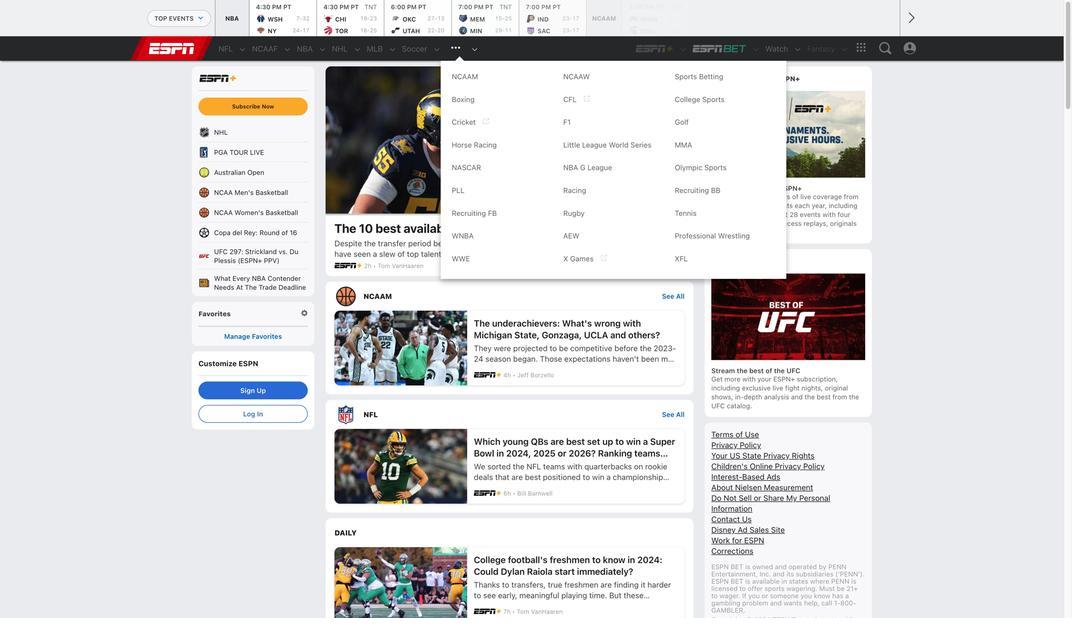 Task type: vqa. For each thing, say whether or not it's contained in the screenshot.
1d corresponding to 'A different look in his eye': Ravens' Lamar Jackson ready for playoff proving ground
no



Task type: describe. For each thing, give the bounding box(es) containing it.
is inside the pga tour is on espn+ access 4,300-plus hours of live coverage from 35 pga tour tournaments each year, including four days of coverage at 28 events with four feeds each day. plus, access replays, originals and more.
[[763, 184, 768, 192]]

to left 1
[[509, 460, 517, 470]]

tour for pga tour live on espn+
[[728, 75, 748, 83]]

0 horizontal spatial ncaam
[[364, 292, 392, 300]]

and down sports
[[770, 599, 782, 607]]

ncaa women's basketball
[[214, 209, 298, 216]]

period
[[408, 239, 431, 248]]

1 horizontal spatial nfl
[[364, 410, 378, 419]]

ncaaf link
[[247, 37, 278, 61]]

subscribe
[[232, 103, 260, 110]]

in left the 2024:
[[628, 554, 635, 565]]

2025
[[534, 448, 556, 459]]

a inside "we sorted the nfl teams with quarterbacks on rookie deals that are best positioned to win a championship over the next three seasons."
[[607, 472, 611, 482]]

2 7:00 from the left
[[526, 3, 540, 11]]

borzello
[[531, 371, 554, 379]]

17 for sac
[[573, 27, 580, 33]]

terms of use privacy policy your us state privacy rights children's online privacy policy interest-based ads about nielsen measurement do not sell or share my personal information contact us disney ad sales site work for espn corrections
[[712, 430, 831, 556]]

to up immediately?
[[592, 554, 601, 565]]

10-
[[669, 27, 679, 33]]

1 horizontal spatial racing
[[564, 186, 587, 194]]

0 vertical spatial privacy
[[712, 440, 738, 450]]

seen
[[354, 249, 371, 259]]

0 horizontal spatial nfl link
[[213, 37, 233, 61]]

live inside the pga tour is on espn+ access 4,300-plus hours of live coverage from 35 pga tour tournaments each year, including four days of coverage at 28 events with four feeds each day. plus, access replays, originals and more.
[[801, 193, 812, 200]]

of left 16
[[282, 229, 288, 237]]

tour for pga tour live
[[230, 148, 248, 156]]

win inside which young qbs are best set up to win a super bowl in 2024, 2025 or 2026? ranking teams from 14 to 1
[[626, 436, 641, 447]]

log
[[243, 410, 255, 418]]

manage favorites link
[[199, 332, 308, 340]]

sports
[[765, 585, 785, 592]]

win inside "we sorted the nfl teams with quarterbacks on rookie deals that are best positioned to win a championship over the next three seasons."
[[592, 472, 605, 482]]

1 vertical spatial privacy
[[764, 451, 790, 460]]

terms of use link
[[712, 430, 759, 439]]

is up if on the right of the page
[[746, 577, 751, 585]]

espn down corrections
[[712, 563, 729, 571]]

or inside terms of use privacy policy your us state privacy rights children's online privacy policy interest-based ads about nielsen measurement do not sell or share my personal information contact us disney ad sales site work for espn corrections
[[754, 493, 762, 503]]

13
[[438, 15, 445, 22]]

and inside the pga tour is on espn+ access 4,300-plus hours of live coverage from 35 pga tour tournaments each year, including four days of coverage at 28 events with four feeds each day. plus, access replays, originals and more.
[[712, 228, 723, 236]]

tom for 2h
[[378, 262, 390, 269]]

of inside the 10 best available players in the transfer portal despite the transfer period being over, recent coaching changes at alabama and washington have seen a slew of top talent enter the portal.
[[398, 249, 405, 259]]

impacts
[[509, 612, 537, 618]]

recruiting fb link
[[446, 202, 558, 225]]

0 horizontal spatial racing
[[474, 141, 497, 149]]

has
[[833, 592, 844, 600]]

depth
[[744, 393, 763, 401]]

nascar
[[452, 163, 481, 172]]

but
[[610, 591, 622, 600]]

tnt for 4:30 pm pt
[[365, 3, 377, 11]]

espn up wager.
[[712, 577, 729, 585]]

children's
[[712, 462, 748, 471]]

what every nba contender needs at the trade deadline
[[214, 274, 306, 291]]

1 horizontal spatial nhl
[[332, 44, 348, 53]]

7
[[679, 27, 683, 33]]

espn up sign on the left bottom
[[239, 359, 258, 368]]

f1 link
[[558, 111, 670, 134]]

or inside which young qbs are best set up to win a super bowl in 2024, 2025 or 2026? ranking teams from 14 to 1
[[558, 448, 567, 459]]

20
[[438, 27, 445, 33]]

23-17 for ind
[[563, 15, 580, 22]]

three
[[523, 483, 542, 492]]

call
[[822, 599, 833, 607]]

of down tour
[[743, 210, 749, 218]]

league inside the nba g league link
[[588, 163, 612, 172]]

0 horizontal spatial nhl
[[214, 128, 228, 136]]

and right inc. at the bottom of the page
[[775, 563, 787, 571]]

gambling
[[712, 599, 741, 607]]

0 horizontal spatial each
[[731, 219, 746, 227]]

cfl
[[564, 95, 577, 103]]

to left see
[[474, 591, 481, 600]]

10
[[359, 221, 373, 235]]

log in button
[[199, 405, 308, 423]]

of inside terms of use privacy policy your us state privacy rights children's online privacy policy interest-based ads about nielsen measurement do not sell or share my personal information contact us disney ad sales site work for espn corrections
[[736, 430, 743, 439]]

over
[[474, 483, 490, 492]]

ncaa for ncaa women's basketball
[[214, 209, 233, 216]]

1 4:30 pm pt from the left
[[256, 3, 292, 11]]

days
[[726, 210, 741, 218]]

raiola,
[[619, 601, 643, 610]]

live for pga tour live
[[250, 148, 264, 156]]

3:30 pm pt
[[629, 3, 664, 11]]

pga up access
[[726, 184, 740, 192]]

nba inside what every nba contender needs at the trade deadline
[[252, 274, 266, 282]]

expectations
[[565, 354, 611, 363]]

f1
[[564, 118, 571, 126]]

tnt for 7:00 pm pt
[[500, 3, 512, 11]]

a inside the 10 best available players in the transfer portal despite the transfer period being over, recent coaching changes at alabama and washington have seen a slew of top talent enter the portal.
[[373, 249, 377, 259]]

0 vertical spatial what's
[[562, 318, 592, 329]]

1 vertical spatial ncaam link
[[326, 282, 662, 311]]

1 vertical spatial transfer
[[378, 239, 406, 248]]

alabama
[[577, 239, 608, 248]]

ncaa men's basketball
[[214, 189, 288, 196]]

golf
[[675, 118, 689, 126]]

including inside the pga tour is on espn+ access 4,300-plus hours of live coverage from 35 pga tour tournaments each year, including four days of coverage at 28 events with four feeds each day. plus, access replays, originals and more.
[[829, 202, 858, 209]]

tom for 7h
[[517, 608, 530, 615]]

with inside the underachievers: what's wrong with michigan state, gonzaga, ucla and others? they were projected to be competitive before the 2023- 24 season began. those expectations haven't been met so far. what's next for these eight teams?
[[623, 318, 641, 329]]

tour
[[737, 202, 751, 209]]

pga up australian
[[214, 148, 228, 156]]

0 vertical spatial dylan
[[501, 566, 525, 577]]

1 horizontal spatial dylan
[[597, 601, 617, 610]]

hours
[[773, 193, 791, 200]]

gonzaga,
[[542, 330, 582, 340]]

those
[[540, 354, 563, 363]]

set
[[587, 436, 601, 447]]

sign up
[[240, 387, 266, 394]]

the inside what every nba contender needs at the trade deadline
[[245, 283, 257, 291]]

0 vertical spatial nfl
[[219, 44, 233, 53]]

1 vertical spatial favorites
[[252, 332, 282, 340]]

2 vertical spatial privacy
[[775, 462, 802, 471]]

events
[[800, 210, 821, 218]]

vanhaaren for 2h
[[392, 262, 424, 269]]

1 7:00 from the left
[[459, 3, 473, 11]]

with inside stream the best of the ufc get more with your espn+ subscription, including exclusive live fight nights, original shows, in-depth analysis and the best from the ufc catalog.
[[743, 375, 756, 383]]

best up your
[[750, 367, 764, 375]]

or inside "espn bet is owned and operated by penn entertainment, inc. and its subsidiaries ('penn'). espn bet is available in states where penn is licensed to offer sports wagering. must be 21+ to wager. if you or someone you know has a gambling problem and wants help, call 1-800- gambler."
[[762, 592, 768, 600]]

state
[[743, 451, 762, 460]]

league inside the little league world series link
[[582, 141, 607, 149]]

1 pt from the left
[[283, 3, 292, 11]]

australian open link
[[192, 162, 315, 182]]

for inside terms of use privacy policy your us state privacy rights children's online privacy policy interest-based ads about nielsen measurement do not sell or share my personal information contact us disney ad sales site work for espn corrections
[[733, 536, 743, 545]]

16-25
[[360, 27, 377, 33]]

licensed
[[712, 585, 738, 592]]

1 vertical spatial freshmen
[[565, 580, 599, 589]]

see all for the underachievers: what's wrong with michigan state, gonzaga, ucla and others?
[[662, 292, 685, 300]]

corrections link
[[712, 546, 754, 556]]

personal
[[800, 493, 831, 503]]

1 horizontal spatial coverage
[[813, 193, 842, 200]]

have
[[335, 249, 352, 259]]

of right hours
[[793, 193, 799, 200]]

copa del rey: round of 16
[[214, 229, 297, 237]]

help,
[[805, 599, 820, 607]]

minn
[[641, 16, 658, 23]]

2 4:30 pm pt from the left
[[324, 3, 359, 11]]

portal.
[[478, 249, 502, 259]]

1 pm from the left
[[272, 3, 282, 11]]

the for pga
[[712, 184, 724, 192]]

2 bet from the top
[[731, 577, 744, 585]]

2 four from the left
[[838, 210, 851, 218]]

6 pm from the left
[[645, 3, 655, 11]]

plus
[[758, 193, 771, 200]]

available inside "espn bet is owned and operated by penn entertainment, inc. and its subsidiaries ('penn'). espn bet is available in states where penn is licensed to offer sports wagering. must be 21+ to wager. if you or someone you know has a gambling problem and wants help, call 1-800- gambler."
[[753, 577, 780, 585]]

to right up
[[616, 436, 624, 447]]

nba left g
[[564, 163, 578, 172]]

mem
[[470, 16, 485, 23]]

about
[[712, 483, 733, 492]]

children's online privacy policy link
[[712, 462, 825, 471]]

1 vertical spatial policy
[[804, 462, 825, 471]]

by
[[819, 563, 827, 571]]

bill barnwell
[[518, 490, 553, 497]]

23- for sac
[[563, 27, 573, 33]]

1 vertical spatial penn
[[832, 577, 850, 585]]

see all link for the underachievers: what's wrong with michigan state, gonzaga, ucla and others?
[[662, 292, 685, 300]]

the underachievers: what's wrong with michigan state, gonzaga, ucla and others? they were projected to be competitive before the 2023- 24 season began. those expectations haven't been met so far. what's next for these eight teams?
[[474, 318, 677, 374]]

a inside "espn bet is owned and operated by penn entertainment, inc. and its subsidiaries ('penn'). espn bet is available in states where penn is licensed to offer sports wagering. must be 21+ to wager. if you or someone you know has a gambling problem and wants help, call 1-800- gambler."
[[846, 592, 849, 600]]

know inside college football's freshmen to know in 2024: could dylan raiola start immediately? thanks to transfers, true freshmen are finding it harder to see early, meaningful playing time. but these freshmen, including nebraska qb dylan raiola, could make big impacts in the 2024 season.
[[603, 554, 626, 565]]

2 horizontal spatial ncaam
[[593, 15, 616, 22]]

msu
[[641, 27, 655, 35]]

xfl
[[675, 254, 688, 263]]

2 vertical spatial ufc
[[712, 402, 725, 410]]

every
[[233, 274, 250, 282]]

manage
[[224, 332, 250, 340]]

2 4:30 from the left
[[324, 3, 338, 11]]

tom vanhaaren for 2h
[[378, 262, 424, 269]]

your us state privacy rights link
[[712, 451, 815, 460]]

1 vertical spatial coverage
[[751, 210, 780, 218]]

playing
[[562, 591, 587, 600]]

the for underachievers:
[[474, 318, 490, 329]]

at inside the pga tour is on espn+ access 4,300-plus hours of live coverage from 35 pga tour tournaments each year, including four days of coverage at 28 events with four feeds each day. plus, access replays, originals and more.
[[782, 210, 788, 218]]

with inside the pga tour is on espn+ access 4,300-plus hours of live coverage from 35 pga tour tournaments each year, including four days of coverage at 28 events with four feeds each day. plus, access replays, originals and more.
[[823, 210, 836, 218]]

25 for mem
[[505, 15, 512, 22]]

round
[[260, 229, 280, 237]]

is up 800-
[[852, 577, 857, 585]]

to left offer
[[740, 585, 746, 592]]

projected
[[514, 344, 548, 353]]

1 vertical spatial nhl link
[[192, 122, 315, 142]]

inc.
[[760, 570, 771, 578]]

analysis
[[764, 393, 790, 401]]

32
[[303, 15, 310, 22]]

1 four from the left
[[712, 210, 724, 218]]

to left wager.
[[712, 592, 718, 600]]

0 vertical spatial on
[[767, 75, 775, 83]]

1 horizontal spatial nhl link
[[326, 37, 348, 61]]

recent
[[475, 239, 498, 248]]

interest-based ads link
[[712, 472, 781, 481]]

in inside which young qbs are best set up to win a super bowl in 2024, 2025 or 2026? ranking teams from 14 to 1
[[497, 448, 504, 459]]

recruiting for recruiting bb
[[675, 186, 709, 194]]

all for the underachievers: what's wrong with michigan state, gonzaga, ucla and others?
[[676, 292, 685, 300]]

nfl inside "we sorted the nfl teams with quarterbacks on rookie deals that are best positioned to win a championship over the next three seasons."
[[527, 462, 541, 471]]

10-7
[[669, 27, 683, 33]]

be inside the underachievers: what's wrong with michigan state, gonzaga, ucla and others? they were projected to be competitive before the 2023- 24 season began. those expectations haven't been met so far. what's next for these eight teams?
[[559, 344, 568, 353]]

qbs
[[531, 436, 549, 447]]

share
[[764, 493, 785, 503]]

nba left the "wsh"
[[225, 15, 239, 22]]

a inside which young qbs are best set up to win a super bowl in 2024, 2025 or 2026? ranking teams from 14 to 1
[[643, 436, 648, 447]]

recruiting for recruiting fb
[[452, 209, 486, 217]]

okc
[[403, 16, 416, 23]]

next inside "we sorted the nfl teams with quarterbacks on rookie deals that are best positioned to win a championship over the next three seasons."
[[506, 483, 521, 492]]

professional wrestling
[[675, 232, 750, 240]]

available inside the 10 best available players in the transfer portal despite the transfer period being over, recent coaching changes at alabama and washington have seen a slew of top talent enter the portal.
[[404, 221, 454, 235]]

to up early,
[[502, 580, 510, 589]]

15-25
[[495, 15, 512, 22]]

best down nights,
[[817, 393, 831, 401]]

1 horizontal spatial nfl link
[[326, 400, 662, 429]]

soccer
[[402, 44, 427, 53]]

barnwell
[[528, 490, 553, 497]]

harder
[[648, 580, 671, 589]]

cfl link
[[558, 88, 670, 111]]

0 vertical spatial ncaam link
[[446, 65, 558, 88]]

2 7:00 pm pt from the left
[[526, 3, 561, 11]]

1 4:30 from the left
[[256, 3, 271, 11]]

24-
[[293, 27, 303, 33]]

on inside "we sorted the nfl teams with quarterbacks on rookie deals that are best positioned to win a championship over the next three seasons."
[[634, 462, 643, 471]]

rights
[[792, 451, 815, 460]]



Task type: locate. For each thing, give the bounding box(es) containing it.
23- right sac
[[563, 27, 573, 33]]

0 horizontal spatial 7:00 pm pt
[[459, 3, 494, 11]]

what's up gonzaga,
[[562, 318, 592, 329]]

1 vertical spatial ufc
[[787, 367, 801, 375]]

0 horizontal spatial you
[[749, 592, 760, 600]]

7h
[[504, 608, 511, 615]]

17 for ny
[[303, 27, 310, 33]]

what's down the season
[[498, 365, 524, 374]]

for up corrections link
[[733, 536, 743, 545]]

the inside the underachievers: what's wrong with michigan state, gonzaga, ucla and others? they were projected to be competitive before the 2023- 24 season began. those expectations haven't been met so far. what's next for these eight teams?
[[474, 318, 490, 329]]

league right little
[[582, 141, 607, 149]]

to down 2026? at right bottom
[[583, 472, 590, 482]]

1 horizontal spatial including
[[712, 384, 740, 392]]

for inside the underachievers: what's wrong with michigan state, gonzaga, ucla and others? they were projected to be competitive before the 2023- 24 season began. those expectations haven't been met so far. what's next for these eight teams?
[[543, 365, 553, 374]]

racing link
[[558, 179, 670, 202]]

2 23- from the top
[[563, 27, 573, 33]]

1 horizontal spatial at
[[782, 210, 788, 218]]

these inside the underachievers: what's wrong with michigan state, gonzaga, ucla and others? they were projected to be competitive before the 2023- 24 season began. those expectations haven't been met so far. what's next for these eight teams?
[[555, 365, 575, 374]]

1 vertical spatial live
[[773, 384, 784, 392]]

ads
[[767, 472, 781, 481]]

tom down slew
[[378, 262, 390, 269]]

trade
[[259, 283, 277, 291]]

including inside college football's freshmen to know in 2024: could dylan raiola start immediately? thanks to transfers, true freshmen are finding it harder to see early, meaningful playing time. but these freshmen, including nebraska qb dylan raiola, could make big impacts in the 2024 season.
[[512, 601, 545, 610]]

0 horizontal spatial what's
[[498, 365, 524, 374]]

eight
[[577, 365, 596, 374]]

available up period
[[404, 221, 454, 235]]

tour inside the pga tour is on espn+ access 4,300-plus hours of live coverage from 35 pga tour tournaments each year, including four days of coverage at 28 events with four feeds each day. plus, access replays, originals and more.
[[742, 184, 761, 192]]

nebraska
[[547, 601, 581, 610]]

in left the states
[[782, 577, 788, 585]]

olympic sports
[[675, 163, 727, 172]]

to inside "we sorted the nfl teams with quarterbacks on rookie deals that are best positioned to win a championship over the next three seasons."
[[583, 472, 590, 482]]

live for pga tour live on espn+
[[749, 75, 765, 83]]

espn inside terms of use privacy policy your us state privacy rights children's online privacy policy interest-based ads about nielsen measurement do not sell or share my personal information contact us disney ad sales site work for espn corrections
[[745, 536, 765, 545]]

1 horizontal spatial be
[[837, 585, 845, 592]]

see all link down xfl
[[662, 292, 685, 300]]

tennis link
[[670, 202, 781, 225]]

1 vertical spatial including
[[712, 384, 740, 392]]

0 vertical spatial at
[[782, 210, 788, 218]]

top events button
[[147, 10, 211, 27]]

live up analysis
[[773, 384, 784, 392]]

basketball inside 'link'
[[266, 209, 298, 216]]

0 vertical spatial live
[[749, 75, 765, 83]]

tor
[[335, 27, 348, 35]]

tom vanhaaren down 'top'
[[378, 262, 424, 269]]

are inside "we sorted the nfl teams with quarterbacks on rookie deals that are best positioned to win a championship over the next three seasons."
[[512, 472, 523, 482]]

1 horizontal spatial or
[[754, 493, 762, 503]]

1 vertical spatial all
[[676, 411, 685, 418]]

1 vertical spatial be
[[837, 585, 845, 592]]

0 vertical spatial be
[[559, 344, 568, 353]]

or
[[558, 448, 567, 459], [754, 493, 762, 503], [762, 592, 768, 600]]

early,
[[498, 591, 518, 600]]

competitive
[[571, 344, 613, 353]]

5 pt from the left
[[553, 3, 561, 11]]

1 see from the top
[[662, 292, 675, 300]]

thanks
[[474, 580, 500, 589]]

dylan down time.
[[597, 601, 617, 610]]

1 all from the top
[[676, 292, 685, 300]]

0 horizontal spatial recruiting
[[452, 209, 486, 217]]

see all link for which young qbs are best set up to win a super bowl in 2024, 2025 or 2026? ranking teams from 14 to 1
[[662, 411, 685, 418]]

teams inside which young qbs are best set up to win a super bowl in 2024, 2025 or 2026? ranking teams from 14 to 1
[[635, 448, 661, 459]]

the for 10
[[335, 221, 356, 235]]

0 vertical spatial 25
[[505, 15, 512, 22]]

teams up rookie
[[635, 448, 661, 459]]

bet up wager.
[[731, 577, 744, 585]]

1 horizontal spatial 4:30
[[324, 3, 338, 11]]

the up despite
[[335, 221, 356, 235]]

pga up days
[[722, 202, 736, 209]]

league right g
[[588, 163, 612, 172]]

0 horizontal spatial policy
[[740, 440, 762, 450]]

1 see all link from the top
[[662, 292, 685, 300]]

2 horizontal spatial including
[[829, 202, 858, 209]]

1 horizontal spatial ncaam
[[452, 72, 478, 81]]

sports for olympic
[[705, 163, 727, 172]]

see for the underachievers: what's wrong with michigan state, gonzaga, ucla and others?
[[662, 292, 675, 300]]

the
[[712, 184, 724, 192], [335, 221, 356, 235], [245, 283, 257, 291], [474, 318, 490, 329]]

0 horizontal spatial or
[[558, 448, 567, 459]]

transfer
[[536, 221, 581, 235], [378, 239, 406, 248]]

2 horizontal spatial nfl
[[527, 462, 541, 471]]

0 vertical spatial 23-
[[563, 15, 573, 22]]

see all down xfl
[[662, 292, 685, 300]]

vanhaaren for 7h
[[531, 608, 563, 615]]

recruiting bb link
[[670, 179, 781, 202]]

0 vertical spatial penn
[[829, 563, 847, 571]]

sports up bb
[[705, 163, 727, 172]]

in-
[[735, 393, 744, 401]]

penn up has
[[832, 577, 850, 585]]

17 for ind
[[573, 15, 580, 22]]

in right impacts
[[539, 612, 546, 618]]

contact us link
[[712, 515, 752, 524]]

1 horizontal spatial each
[[795, 202, 810, 209]]

including up originals
[[829, 202, 858, 209]]

top events
[[155, 15, 194, 22]]

2 see from the top
[[662, 411, 675, 418]]

0 horizontal spatial ufc
[[214, 248, 228, 255]]

2 see all link from the top
[[662, 411, 685, 418]]

0 vertical spatial recruiting
[[675, 186, 709, 194]]

23- for ind
[[563, 15, 573, 22]]

rey:
[[244, 229, 258, 237]]

3 pm from the left
[[407, 3, 417, 11]]

at inside the 10 best available players in the transfer portal despite the transfer period being over, recent coaching changes at alabama and washington have seen a slew of top talent enter the portal.
[[568, 239, 575, 248]]

0 vertical spatial coverage
[[813, 193, 842, 200]]

1 vertical spatial ncaam
[[452, 72, 478, 81]]

0 vertical spatial tom vanhaaren
[[378, 262, 424, 269]]

with down 'stream the best of the ufc' 'link'
[[743, 375, 756, 383]]

live down watch link
[[749, 75, 765, 83]]

cricket link
[[446, 111, 558, 134]]

the inside the 10 best available players in the transfer portal despite the transfer period being over, recent coaching changes at alabama and washington have seen a slew of top talent enter the portal.
[[335, 221, 356, 235]]

positioned
[[543, 472, 581, 482]]

are inside college football's freshmen to know in 2024: could dylan raiola start immediately? thanks to transfers, true freshmen are finding it harder to see early, meaningful playing time. but these freshmen, including nebraska qb dylan raiola, could make big impacts in the 2024 season.
[[601, 580, 612, 589]]

these inside college football's freshmen to know in 2024: could dylan raiola start immediately? thanks to transfers, true freshmen are finding it harder to see early, meaningful playing time. but these freshmen, including nebraska qb dylan raiola, could make big impacts in the 2024 season.
[[624, 591, 644, 600]]

4 pt from the left
[[485, 3, 494, 11]]

live up 'events'
[[801, 193, 812, 200]]

ncaam up boxing
[[452, 72, 478, 81]]

see for which young qbs are best set up to win a super bowl in 2024, 2025 or 2026? ranking teams from 14 to 1
[[662, 411, 675, 418]]

college football's freshmen to know in 2024: could dylan raiola start immediately? thanks to transfers, true freshmen are finding it harder to see early, meaningful playing time. but these freshmen, including nebraska qb dylan raiola, could make big impacts in the 2024 season.
[[474, 554, 671, 618]]

in up 14
[[497, 448, 504, 459]]

or down about nielsen measurement link
[[754, 493, 762, 503]]

bb
[[711, 186, 721, 194]]

1 vertical spatial tom vanhaaren
[[517, 608, 563, 615]]

1 see all from the top
[[662, 292, 685, 300]]

and inside stream the best of the ufc get more with your espn+ subscription, including exclusive live fight nights, original shows, in-depth analysis and the best from the ufc catalog.
[[792, 393, 803, 401]]

chi
[[335, 16, 347, 23]]

0 vertical spatial see all link
[[662, 292, 685, 300]]

and inside the underachievers: what's wrong with michigan state, gonzaga, ucla and others? they were projected to be competitive before the 2023- 24 season began. those expectations haven't been met so far. what's next for these eight teams?
[[611, 330, 626, 340]]

be down gonzaga,
[[559, 344, 568, 353]]

transfer up slew
[[378, 239, 406, 248]]

olympic sports link
[[670, 156, 781, 179]]

be left the 21+
[[837, 585, 845, 592]]

pm up the "wsh"
[[272, 3, 282, 11]]

sports for college
[[703, 95, 725, 103]]

season
[[486, 354, 511, 363]]

espn plus logo image
[[199, 74, 237, 83]]

1 vertical spatial on
[[770, 184, 778, 192]]

espn+ inside the pga tour is on espn+ access 4,300-plus hours of live coverage from 35 pga tour tournaments each year, including four days of coverage at 28 events with four feeds each day. plus, access replays, originals and more.
[[780, 184, 802, 192]]

rugby
[[564, 209, 585, 217]]

1 vertical spatial racing
[[564, 186, 587, 194]]

1 horizontal spatial 4:30 pm pt
[[324, 3, 359, 11]]

fantasy
[[808, 44, 835, 53]]

1 horizontal spatial what's
[[562, 318, 592, 329]]

1 vertical spatial 23-
[[563, 27, 573, 33]]

racing
[[474, 141, 497, 149], [564, 186, 587, 194]]

espn+ up hours
[[780, 184, 802, 192]]

1 vertical spatial nfl link
[[326, 400, 662, 429]]

2 see all from the top
[[662, 411, 685, 418]]

pga tour live
[[214, 148, 264, 156]]

0 vertical spatial freshmen
[[550, 554, 590, 565]]

see all up super
[[662, 411, 685, 418]]

plessis
[[214, 257, 236, 264]]

know inside "espn bet is owned and operated by penn entertainment, inc. and its subsidiaries ('penn'). espn bet is available in states where penn is licensed to offer sports wagering. must be 21+ to wager. if you or someone you know has a gambling problem and wants help, call 1-800- gambler."
[[814, 592, 831, 600]]

0 horizontal spatial favorites
[[199, 310, 231, 318]]

best right '10'
[[376, 221, 401, 235]]

nba
[[225, 15, 239, 22], [297, 44, 313, 53], [564, 163, 578, 172], [252, 274, 266, 282]]

35
[[712, 202, 720, 209]]

at up x
[[568, 239, 575, 248]]

0 vertical spatial policy
[[740, 440, 762, 450]]

0 vertical spatial transfer
[[536, 221, 581, 235]]

0 horizontal spatial 25
[[370, 27, 377, 33]]

tnt up the '15-25'
[[500, 3, 512, 11]]

each up more.
[[731, 219, 746, 227]]

7:00 up ind
[[526, 3, 540, 11]]

espn+ inside stream the best of the ufc get more with your espn+ subscription, including exclusive live fight nights, original shows, in-depth analysis and the best from the ufc catalog.
[[774, 375, 795, 383]]

0 horizontal spatial teams
[[543, 462, 565, 471]]

1 23-17 from the top
[[563, 15, 580, 22]]

information
[[712, 504, 753, 513]]

2 horizontal spatial are
[[601, 580, 612, 589]]

favorites down needs
[[199, 310, 231, 318]]

basketball up 16
[[266, 209, 298, 216]]

immediately?
[[577, 566, 634, 577]]

ncaa for ncaa men's basketball
[[214, 189, 233, 196]]

college for sports
[[675, 95, 701, 103]]

1 horizontal spatial 25
[[505, 15, 512, 22]]

0 horizontal spatial live
[[250, 148, 264, 156]]

nielsen
[[735, 483, 762, 492]]

including up the shows,
[[712, 384, 740, 392]]

see all link
[[662, 292, 685, 300], [662, 411, 685, 418]]

nascar link
[[446, 156, 558, 179]]

tour up 4,300-
[[742, 184, 761, 192]]

a left slew
[[373, 249, 377, 259]]

stream the best of the ufc get more with your espn+ subscription, including exclusive live fight nights, original shows, in-depth analysis and the best from the ufc catalog.
[[712, 367, 860, 410]]

2 ncaa from the top
[[214, 209, 233, 216]]

1 tnt from the left
[[365, 3, 377, 11]]

a right has
[[846, 592, 849, 600]]

0 vertical spatial basketball
[[256, 189, 288, 196]]

each up 'events'
[[795, 202, 810, 209]]

nfl link up espn plus logo
[[213, 37, 233, 61]]

ufc up plessis
[[214, 248, 228, 255]]

1 ncaa from the top
[[214, 189, 233, 196]]

0 horizontal spatial live
[[773, 384, 784, 392]]

cricket
[[452, 118, 476, 126]]

tom vanhaaren for 7h
[[517, 608, 563, 615]]

nba link
[[291, 37, 313, 61]]

with down "year,"
[[823, 210, 836, 218]]

0 vertical spatial espn+
[[777, 75, 800, 83]]

to up those
[[550, 344, 557, 353]]

0 horizontal spatial transfer
[[378, 239, 406, 248]]

2 vertical spatial ncaam
[[364, 292, 392, 300]]

4 pm from the left
[[474, 3, 484, 11]]

ufc
[[214, 248, 228, 255], [787, 367, 801, 375], [712, 402, 725, 410]]

these down those
[[555, 365, 575, 374]]

see
[[483, 591, 496, 600]]

see up super
[[662, 411, 675, 418]]

are up 2025
[[551, 436, 564, 447]]

the inside the underachievers: what's wrong with michigan state, gonzaga, ucla and others? they were projected to be competitive before the 2023- 24 season began. those expectations haven't been met so far. what's next for these eight teams?
[[640, 344, 652, 353]]

the inside the pga tour is on espn+ access 4,300-plus hours of live coverage from 35 pga tour tournaments each year, including four days of coverage at 28 events with four feeds each day. plus, access replays, originals and more.
[[712, 184, 724, 192]]

on inside the pga tour is on espn+ access 4,300-plus hours of live coverage from 35 pga tour tournaments each year, including four days of coverage at 28 events with four feeds each day. plus, access replays, originals and more.
[[770, 184, 778, 192]]

0 horizontal spatial available
[[404, 221, 454, 235]]

pga up "college sports" link
[[712, 75, 727, 83]]

espn down sales
[[745, 536, 765, 545]]

you
[[749, 592, 760, 600], [801, 592, 812, 600]]

basketball for ncaa men's basketball
[[256, 189, 288, 196]]

ufc down the shows,
[[712, 402, 725, 410]]

1 vertical spatial know
[[814, 592, 831, 600]]

based
[[743, 472, 765, 481]]

teams up positioned
[[543, 462, 565, 471]]

2 vertical spatial nfl
[[527, 462, 541, 471]]

1 horizontal spatial next
[[526, 365, 541, 374]]

ppv)
[[264, 257, 280, 264]]

1 7:00 pm pt from the left
[[459, 3, 494, 11]]

from down bowl
[[474, 460, 494, 470]]

0 horizontal spatial including
[[512, 601, 545, 610]]

0 horizontal spatial know
[[603, 554, 626, 565]]

all for which young qbs are best set up to win a super bowl in 2024, 2025 or 2026? ranking teams from 14 to 1
[[676, 411, 685, 418]]

1 horizontal spatial vanhaaren
[[531, 608, 563, 615]]

ncaa up copa
[[214, 209, 233, 216]]

customize espn
[[199, 359, 258, 368]]

1 horizontal spatial recruiting
[[675, 186, 709, 194]]

you right if on the right of the page
[[749, 592, 760, 600]]

7:00 up mem
[[459, 3, 473, 11]]

nhl link
[[326, 37, 348, 61], [192, 122, 315, 142]]

next inside the underachievers: what's wrong with michigan state, gonzaga, ucla and others? they were projected to be competitive before the 2023- 24 season began. those expectations haven't been met so far. what's next for these eight teams?
[[526, 365, 541, 374]]

2 pt from the left
[[351, 3, 359, 11]]

1 vertical spatial next
[[506, 483, 521, 492]]

ncaa inside 'link'
[[214, 209, 233, 216]]

24
[[474, 354, 484, 363]]

ncaam
[[593, 15, 616, 22], [452, 72, 478, 81], [364, 292, 392, 300]]

we sorted the nfl teams with quarterbacks on rookie deals that are best positioned to win a championship over the next three seasons.
[[474, 462, 668, 492]]

from inside the pga tour is on espn+ access 4,300-plus hours of live coverage from 35 pga tour tournaments each year, including four days of coverage at 28 events with four feeds each day. plus, access replays, originals and more.
[[844, 193, 859, 200]]

ufc inside ufc 297: strickland vs. du plessis (espn+ ppv)
[[214, 248, 228, 255]]

of left 'top'
[[398, 249, 405, 259]]

a down quarterbacks
[[607, 472, 611, 482]]

best inside which young qbs are best set up to win a super bowl in 2024, 2025 or 2026? ranking teams from 14 to 1
[[566, 436, 585, 447]]

what every nba contender needs at the trade deadline link
[[192, 269, 315, 296]]

ncaam down 2h
[[364, 292, 392, 300]]

your
[[712, 451, 728, 460]]

sports betting link
[[670, 65, 781, 88]]

including inside stream the best of the ufc get more with your espn+ subscription, including exclusive live fight nights, original shows, in-depth analysis and the best from the ufc catalog.
[[712, 384, 740, 392]]

to inside the underachievers: what's wrong with michigan state, gonzaga, ucla and others? they were projected to be competitive before the 2023- 24 season began. those expectations haven't been met so far. what's next for these eight teams?
[[550, 344, 557, 353]]

the inside college football's freshmen to know in 2024: could dylan raiola start immediately? thanks to transfers, true freshmen are finding it harder to see early, meaningful playing time. but these freshmen, including nebraska qb dylan raiola, could make big impacts in the 2024 season.
[[548, 612, 560, 618]]

3 pt from the left
[[418, 3, 427, 11]]

tnt up the 19-23
[[365, 3, 377, 11]]

6:00 pm pt
[[391, 3, 427, 11]]

live up open
[[250, 148, 264, 156]]

tom
[[378, 262, 390, 269], [517, 608, 530, 615]]

privacy down terms
[[712, 440, 738, 450]]

ncaam left minn
[[593, 15, 616, 22]]

far.
[[485, 365, 496, 374]]

racing up the rugby
[[564, 186, 587, 194]]

espn+ down watch at the top of page
[[777, 75, 800, 83]]

del
[[233, 229, 242, 237]]

2 vertical spatial from
[[474, 460, 494, 470]]

25 down 23
[[370, 27, 377, 33]]

deadline
[[279, 283, 306, 291]]

1 vertical spatial see all
[[662, 411, 685, 418]]

23-17 for sac
[[563, 27, 580, 33]]

0 horizontal spatial are
[[512, 472, 523, 482]]

1 horizontal spatial college
[[675, 95, 701, 103]]

see all link up super
[[662, 411, 685, 418]]

from
[[844, 193, 859, 200], [833, 393, 848, 401], [474, 460, 494, 470]]

6 pt from the left
[[656, 3, 664, 11]]

1 vertical spatial win
[[592, 472, 605, 482]]

top
[[155, 15, 167, 22]]

tom right 7h
[[517, 608, 530, 615]]

7-32
[[296, 15, 310, 22]]

0 vertical spatial including
[[829, 202, 858, 209]]

is left owned
[[746, 563, 751, 571]]

2 vertical spatial are
[[601, 580, 612, 589]]

nhl link down tor
[[326, 37, 348, 61]]

aew
[[564, 232, 580, 240]]

college inside college football's freshmen to know in 2024: could dylan raiola start immediately? thanks to transfers, true freshmen are finding it harder to see early, meaningful playing time. but these freshmen, including nebraska qb dylan raiola, could make big impacts in the 2024 season.
[[474, 554, 506, 565]]

on up hours
[[770, 184, 778, 192]]

2 vertical spatial or
[[762, 592, 768, 600]]

college for football's
[[474, 554, 506, 565]]

best
[[376, 221, 401, 235], [750, 367, 764, 375], [817, 393, 831, 401], [566, 436, 585, 447], [525, 472, 541, 482]]

25
[[505, 15, 512, 22], [370, 27, 377, 33]]

2 horizontal spatial or
[[762, 592, 768, 600]]

1 bet from the top
[[731, 563, 744, 571]]

pm up chi
[[340, 3, 349, 11]]

7:00 pm pt up mem
[[459, 3, 494, 11]]

in inside "espn bet is owned and operated by penn entertainment, inc. and its subsidiaries ('penn'). espn bet is available in states where penn is licensed to offer sports wagering. must be 21+ to wager. if you or someone you know has a gambling problem and wants help, call 1-800- gambler."
[[782, 577, 788, 585]]

1 horizontal spatial live
[[801, 193, 812, 200]]

2 vertical spatial tour
[[742, 184, 761, 192]]

jeff borzello
[[518, 371, 554, 379]]

in inside the 10 best available players in the transfer portal despite the transfer period being over, recent coaching changes at alabama and washington have seen a slew of top talent enter the portal.
[[502, 221, 512, 235]]

0 vertical spatial all
[[676, 292, 685, 300]]

2 vertical spatial on
[[634, 462, 643, 471]]

17 down "32"
[[303, 27, 310, 33]]

sports down betting
[[703, 95, 725, 103]]

disney ad sales site link
[[712, 525, 785, 534]]

from inside stream the best of the ufc get more with your espn+ subscription, including exclusive live fight nights, original shows, in-depth analysis and the best from the ufc catalog.
[[833, 393, 848, 401]]

dylan down football's
[[501, 566, 525, 577]]

0 horizontal spatial win
[[592, 472, 605, 482]]

utah
[[403, 27, 420, 35]]

of inside stream the best of the ufc get more with your espn+ subscription, including exclusive live fight nights, original shows, in-depth analysis and the best from the ufc catalog.
[[766, 367, 773, 375]]

and down feeds
[[712, 228, 723, 236]]

0 vertical spatial nfl link
[[213, 37, 233, 61]]

2 all from the top
[[676, 411, 685, 418]]

4,300-
[[736, 193, 758, 200]]

0 vertical spatial ncaa
[[214, 189, 233, 196]]

ind
[[538, 16, 549, 23]]

1 horizontal spatial these
[[624, 591, 644, 600]]

16
[[290, 229, 297, 237]]

2 23-17 from the top
[[563, 27, 580, 33]]

mma
[[675, 141, 693, 149]]

0 vertical spatial live
[[801, 193, 812, 200]]

best inside "we sorted the nfl teams with quarterbacks on rookie deals that are best positioned to win a championship over the next three seasons."
[[525, 472, 541, 482]]

the pga tour is on espn+ link
[[712, 184, 802, 192]]

be inside "espn bet is owned and operated by penn entertainment, inc. and its subsidiaries ('penn'). espn bet is available in states where penn is licensed to offer sports wagering. must be 21+ to wager. if you or someone you know has a gambling problem and wants help, call 1-800- gambler."
[[837, 585, 845, 592]]

0 horizontal spatial 4:30
[[256, 3, 271, 11]]

subsidiaries
[[796, 570, 834, 578]]

19-23
[[360, 15, 377, 22]]

and inside the 10 best available players in the transfer portal despite the transfer period being over, recent coaching changes at alabama and washington have seen a slew of top talent enter the portal.
[[610, 239, 624, 248]]

2 tnt from the left
[[500, 3, 512, 11]]

0 horizontal spatial be
[[559, 344, 568, 353]]

1 horizontal spatial transfer
[[536, 221, 581, 235]]

best inside the 10 best available players in the transfer portal despite the transfer period being over, recent coaching changes at alabama and washington have seen a slew of top talent enter the portal.
[[376, 221, 401, 235]]

0 horizontal spatial for
[[543, 365, 553, 374]]

see all for which young qbs are best set up to win a super bowl in 2024, 2025 or 2026? ranking teams from 14 to 1
[[662, 411, 685, 418]]

2 you from the left
[[801, 592, 812, 600]]

horse
[[452, 141, 472, 149]]

basketball for ncaa women's basketball
[[266, 209, 298, 216]]

0 horizontal spatial nhl link
[[192, 122, 315, 142]]

1 horizontal spatial ufc
[[712, 402, 725, 410]]

pm
[[272, 3, 282, 11], [340, 3, 349, 11], [407, 3, 417, 11], [474, 3, 484, 11], [542, 3, 551, 11], [645, 3, 655, 11]]

nhl link up pga tour live
[[192, 122, 315, 142]]

four
[[712, 210, 724, 218], [838, 210, 851, 218]]

2 pm from the left
[[340, 3, 349, 11]]

sports inside "link"
[[675, 72, 697, 81]]

met
[[662, 354, 675, 363]]

espn
[[239, 359, 258, 368], [745, 536, 765, 545], [712, 563, 729, 571], [712, 577, 729, 585]]

of up your
[[766, 367, 773, 375]]

rookie
[[645, 462, 668, 471]]

0 horizontal spatial next
[[506, 483, 521, 492]]

1 23- from the top
[[563, 15, 573, 22]]

ncaa men's basketball link
[[192, 182, 315, 202]]

5 pm from the left
[[542, 3, 551, 11]]

are inside which young qbs are best set up to win a super bowl in 2024, 2025 or 2026? ranking teams from 14 to 1
[[551, 436, 564, 447]]

from inside which young qbs are best set up to win a super bowl in 2024, 2025 or 2026? ranking teams from 14 to 1
[[474, 460, 494, 470]]

are up time.
[[601, 580, 612, 589]]

teams inside "we sorted the nfl teams with quarterbacks on rookie deals that are best positioned to win a championship over the next three seasons."
[[543, 462, 565, 471]]

(espn+
[[238, 257, 262, 264]]

and left the its
[[773, 570, 785, 578]]

are down 1
[[512, 472, 523, 482]]

17
[[573, 15, 580, 22], [303, 27, 310, 33], [573, 27, 580, 33]]

in up 'coaching'
[[502, 221, 512, 235]]

nhl down tor
[[332, 44, 348, 53]]

now
[[262, 103, 274, 110]]

privacy policy link
[[712, 440, 762, 450]]

pll
[[452, 186, 465, 194]]

from up originals
[[844, 193, 859, 200]]

win
[[626, 436, 641, 447], [592, 472, 605, 482]]

0 horizontal spatial 4:30 pm pt
[[256, 3, 292, 11]]

college up golf
[[675, 95, 701, 103]]

0 vertical spatial vanhaaren
[[392, 262, 424, 269]]

you down the states
[[801, 592, 812, 600]]

nba down 24-17
[[297, 44, 313, 53]]

with inside "we sorted the nfl teams with quarterbacks on rookie deals that are best positioned to win a championship over the next three seasons."
[[568, 462, 583, 471]]

0 horizontal spatial coverage
[[751, 210, 780, 218]]

25 for tor
[[370, 27, 377, 33]]

live inside stream the best of the ufc get more with your espn+ subscription, including exclusive live fight nights, original shows, in-depth analysis and the best from the ufc catalog.
[[773, 384, 784, 392]]

1 you from the left
[[749, 592, 760, 600]]



